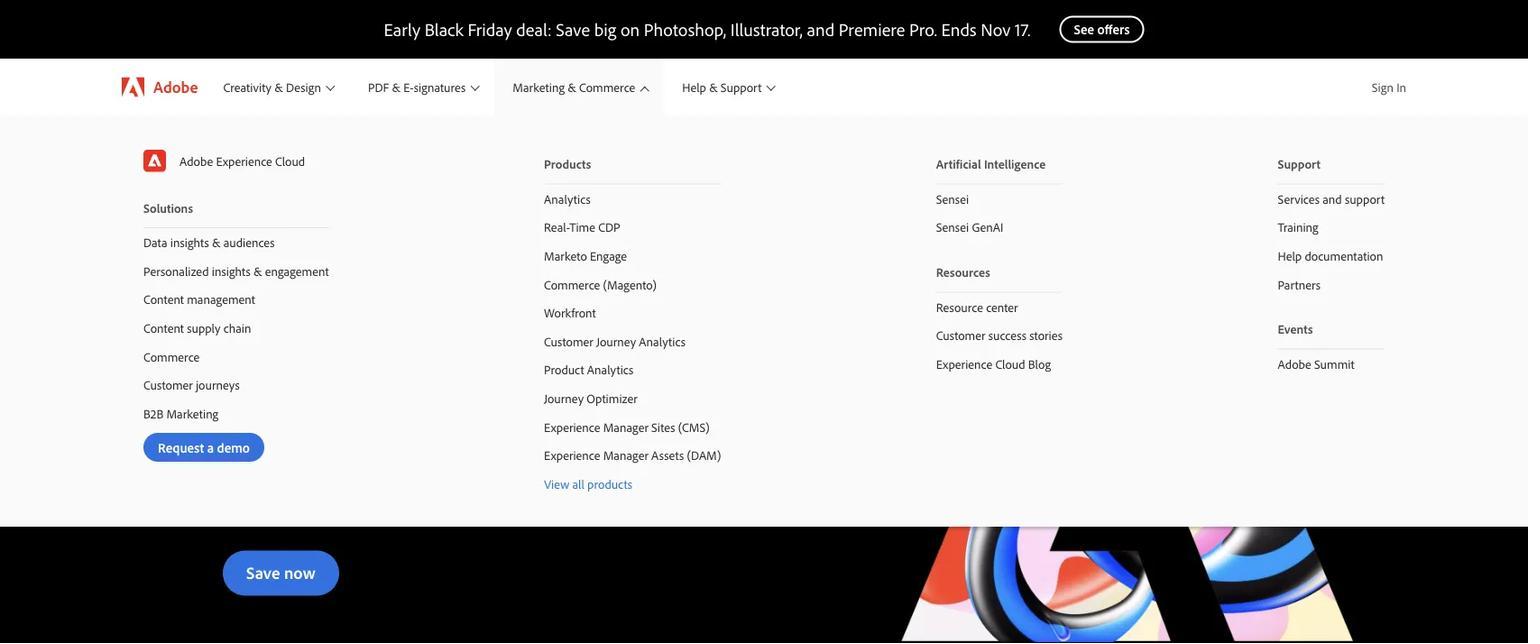 Task type: vqa. For each thing, say whether or not it's contained in the screenshot.
topmost INSIGHTS
yes



Task type: locate. For each thing, give the bounding box(es) containing it.
0 vertical spatial illustrator,
[[731, 18, 803, 41]]

chain
[[223, 320, 251, 336]]

experience down "journey optimizer"
[[544, 419, 600, 435]]

2 horizontal spatial customer
[[936, 327, 986, 343]]

assets
[[651, 447, 684, 463]]

first
[[254, 472, 284, 497]]

b2b marketing
[[143, 406, 219, 421]]

experience down customer success stories link
[[936, 356, 993, 372]]

1 vertical spatial help
[[1278, 248, 1302, 264]]

sign
[[1372, 79, 1394, 95]]

stories
[[1030, 327, 1063, 343]]

& inside dropdown button
[[392, 79, 401, 95]]

& for marketing
[[568, 79, 576, 95]]

customer success stories
[[936, 327, 1063, 343]]

0 horizontal spatial cloud
[[275, 153, 305, 169]]

journey down workfront link
[[596, 333, 636, 349]]

0 vertical spatial black
[[425, 18, 464, 41]]

0 vertical spatial adobe
[[153, 77, 198, 97]]

customer up b2b marketing
[[143, 377, 193, 393]]

ends down pro,
[[537, 472, 576, 497]]

commerce inside "commerce (magento)" link
[[544, 276, 600, 292]]

adobe up "solutions"
[[180, 153, 213, 169]]

1 vertical spatial early
[[223, 326, 308, 376]]

customer inside customer journey analytics link
[[544, 333, 593, 349]]

0 vertical spatial insights
[[170, 235, 209, 250]]

support down early black friday deal: save big on photoshop, illustrator, and premiere pro. ends nov 17. on the top of the page
[[721, 79, 762, 95]]

0 vertical spatial see
[[1074, 21, 1095, 38]]

0 horizontal spatial premiere
[[459, 442, 532, 467]]

0 horizontal spatial support
[[721, 79, 762, 95]]

(dam)
[[687, 447, 721, 463]]

commerce for commerce (magento)
[[544, 276, 600, 292]]

support up "services"
[[1278, 156, 1321, 172]]

black inside early black friday deal. get 25% off.
[[317, 326, 407, 376]]

1 horizontal spatial customer
[[544, 333, 593, 349]]

see inside see terms
[[640, 472, 668, 497]]

view all products
[[544, 476, 633, 492]]

sensei for sensei genai
[[936, 219, 969, 235]]

0 vertical spatial manager
[[603, 419, 649, 435]]

marketo
[[544, 248, 587, 264]]

save left now
[[246, 562, 280, 583]]

deal:
[[516, 18, 552, 41]]

insights down data insights & audiences link
[[212, 263, 251, 279]]

2 vertical spatial and
[[572, 442, 602, 467]]

experience manager assets (dam)
[[544, 447, 721, 463]]

1 vertical spatial ends
[[537, 472, 576, 497]]

cloud down "success"
[[996, 356, 1025, 372]]

customer down the resource on the right top of the page
[[936, 327, 986, 343]]

2 content from the top
[[143, 320, 184, 336]]

0 vertical spatial journey
[[596, 333, 636, 349]]

0 vertical spatial ends
[[942, 18, 977, 41]]

0 horizontal spatial customer
[[143, 377, 193, 393]]

experience cloud blog
[[936, 356, 1051, 372]]

save now
[[246, 562, 316, 583]]

.
[[269, 502, 273, 527]]

resource
[[936, 299, 983, 315]]

1 horizontal spatial black
[[425, 18, 464, 41]]

1 vertical spatial black
[[317, 326, 407, 376]]

sensei inside "link"
[[936, 219, 969, 235]]

friday inside early black friday deal. get 25% off.
[[416, 326, 519, 376]]

training
[[1278, 219, 1319, 235]]

1 vertical spatial see
[[640, 472, 668, 497]]

& for pdf
[[392, 79, 401, 95]]

help & support button
[[664, 59, 791, 115]]

big
[[594, 18, 617, 41]]

and
[[807, 18, 835, 41], [1323, 191, 1342, 207], [572, 442, 602, 467]]

0 vertical spatial and
[[807, 18, 835, 41]]

customer for customer success stories
[[936, 327, 986, 343]]

2 horizontal spatial and
[[1323, 191, 1342, 207]]

0 horizontal spatial help
[[682, 79, 706, 95]]

content left supply
[[143, 320, 184, 336]]

help down training
[[1278, 248, 1302, 264]]

1 vertical spatial 17.
[[618, 472, 635, 497]]

journey down product at left bottom
[[544, 390, 584, 406]]

commerce up customer journeys at the left bottom of page
[[143, 349, 200, 364]]

save
[[607, 442, 642, 467]]

content for content supply chain
[[143, 320, 184, 336]]

1 vertical spatial marketing
[[166, 406, 219, 421]]

0 vertical spatial 17.
[[1015, 18, 1031, 41]]

0 horizontal spatial marketing
[[166, 406, 219, 421]]

0 vertical spatial early
[[384, 18, 421, 41]]

1 horizontal spatial see
[[1074, 21, 1095, 38]]

1 vertical spatial commerce
[[544, 276, 600, 292]]

content
[[143, 292, 184, 307], [143, 320, 184, 336]]

black
[[425, 18, 464, 41], [317, 326, 407, 376]]

workfront link
[[515, 299, 750, 327]]

& up products
[[568, 79, 576, 95]]

marketing down customer journeys at the left bottom of page
[[166, 406, 219, 421]]

adobe for adobe summit
[[1278, 356, 1312, 372]]

1 vertical spatial sensei
[[936, 219, 969, 235]]

2 vertical spatial commerce
[[143, 349, 200, 364]]

illustrator, inside the buy photoshop, illustrator, or premiere pro, and save for the first six months.
[[353, 442, 433, 467]]

commerce down big
[[579, 79, 635, 95]]

premiere left pro.
[[839, 18, 905, 41]]

center
[[986, 299, 1018, 315]]

0 horizontal spatial black
[[317, 326, 407, 376]]

customer for customer journey analytics
[[544, 333, 593, 349]]

black up signatures
[[425, 18, 464, 41]]

ends right pro.
[[942, 18, 977, 41]]

0 vertical spatial marketing
[[513, 79, 565, 95]]

customer journeys
[[143, 377, 240, 393]]

17. down the experience manager assets (dam) link
[[618, 472, 635, 497]]

1 vertical spatial content
[[143, 320, 184, 336]]

services and support link
[[1249, 185, 1414, 213]]

pro,
[[536, 442, 567, 467]]

0 vertical spatial commerce
[[579, 79, 635, 95]]

0 horizontal spatial insights
[[170, 235, 209, 250]]

1 horizontal spatial cloud
[[996, 356, 1025, 372]]

cloud up solutions heading
[[275, 153, 305, 169]]

adobe down events
[[1278, 356, 1312, 372]]

0 horizontal spatial save
[[246, 562, 280, 583]]

sensei left genai at the right top of the page
[[936, 219, 969, 235]]

creativity
[[223, 79, 272, 95]]

off.
[[373, 375, 425, 425]]

ends nov 17.
[[532, 472, 640, 497]]

0 horizontal spatial photoshop,
[[258, 442, 349, 467]]

manager for sites
[[603, 419, 649, 435]]

premiere right or
[[459, 442, 532, 467]]

ends
[[942, 18, 977, 41], [537, 472, 576, 497]]

1 vertical spatial adobe
[[180, 153, 213, 169]]

2 sensei from the top
[[936, 219, 969, 235]]

pdf & e-signatures
[[368, 79, 466, 95]]

1 vertical spatial journey
[[544, 390, 584, 406]]

0 horizontal spatial early
[[223, 326, 308, 376]]

insights up the personalized on the top
[[170, 235, 209, 250]]

real-
[[544, 219, 570, 235]]

photoshop, inside the buy photoshop, illustrator, or premiere pro, and save for the first six months.
[[258, 442, 349, 467]]

& down early black friday deal: save big on photoshop, illustrator, and premiere pro. ends nov 17. on the top of the page
[[709, 79, 718, 95]]

solutions heading
[[143, 188, 329, 228]]

see for see terms
[[640, 472, 668, 497]]

1 vertical spatial premiere
[[459, 442, 532, 467]]

experience for experience manager assets (dam)
[[544, 447, 600, 463]]

personalized insights & engagement
[[143, 263, 329, 279]]

& inside 'dropdown button'
[[709, 79, 718, 95]]

1 horizontal spatial early
[[384, 18, 421, 41]]

0 horizontal spatial nov
[[580, 472, 613, 497]]

supply
[[187, 320, 221, 336]]

0 vertical spatial help
[[682, 79, 706, 95]]

offers
[[1098, 21, 1130, 38]]

sites
[[651, 419, 675, 435]]

& inside dropdown button
[[275, 79, 283, 95]]

adobe right adobe, inc. icon
[[153, 77, 198, 97]]

data insights & audiences
[[143, 235, 275, 250]]

adobe for adobe
[[153, 77, 198, 97]]

illustrator, left or
[[353, 442, 433, 467]]

0 horizontal spatial and
[[572, 442, 602, 467]]

& inside popup button
[[568, 79, 576, 95]]

17.
[[1015, 18, 1031, 41], [618, 472, 635, 497]]

help inside help & support 'dropdown button'
[[682, 79, 706, 95]]

analytics up optimizer
[[587, 362, 634, 378]]

experience up all at the bottom left
[[544, 447, 600, 463]]

content down the personalized on the top
[[143, 292, 184, 307]]

1 horizontal spatial and
[[807, 18, 835, 41]]

signatures
[[414, 79, 466, 95]]

1 vertical spatial photoshop,
[[258, 442, 349, 467]]

illustrator, up help & support 'dropdown button'
[[731, 18, 803, 41]]

see down for
[[640, 472, 668, 497]]

product analytics
[[544, 362, 634, 378]]

marketing down deal:
[[513, 79, 565, 95]]

1 sensei from the top
[[936, 191, 969, 207]]

0 vertical spatial photoshop,
[[644, 18, 727, 41]]

photoshop, right "on"
[[644, 18, 727, 41]]

early inside early black friday deal. get 25% off.
[[223, 326, 308, 376]]

1 content from the top
[[143, 292, 184, 307]]

artificial intelligence heading
[[936, 144, 1063, 185]]

early for early black friday deal. get 25% off.
[[223, 326, 308, 376]]

cdp
[[598, 219, 620, 235]]

real-time cdp link
[[515, 213, 750, 242]]

experience for experience cloud blog
[[936, 356, 993, 372]]

commerce inside commerce link
[[143, 349, 200, 364]]

1 vertical spatial friday
[[416, 326, 519, 376]]

customer inside customer journeys "link"
[[143, 377, 193, 393]]

manager down experience manager sites (cms)
[[603, 447, 649, 463]]

now
[[284, 562, 316, 583]]

1 manager from the top
[[603, 419, 649, 435]]

manager up save
[[603, 419, 649, 435]]

1 vertical spatial manager
[[603, 447, 649, 463]]

& left design
[[275, 79, 283, 95]]

17. left see offers link
[[1015, 18, 1031, 41]]

adobe summit link
[[1249, 350, 1414, 378]]

1 vertical spatial support
[[1278, 156, 1321, 172]]

sensei link
[[907, 185, 1092, 213]]

help documentation link
[[1249, 242, 1414, 270]]

photoshop, up six
[[258, 442, 349, 467]]

save left big
[[556, 18, 590, 41]]

1 horizontal spatial ends
[[942, 18, 977, 41]]

terms
[[223, 502, 269, 527]]

1 horizontal spatial help
[[1278, 248, 1302, 264]]

experience
[[216, 153, 272, 169], [936, 356, 993, 372], [544, 419, 600, 435], [544, 447, 600, 463]]

commerce
[[579, 79, 635, 95], [544, 276, 600, 292], [143, 349, 200, 364]]

0 vertical spatial save
[[556, 18, 590, 41]]

customer journey analytics link
[[515, 327, 750, 356]]

all
[[572, 476, 585, 492]]

1 vertical spatial and
[[1323, 191, 1342, 207]]

1 vertical spatial illustrator,
[[353, 442, 433, 467]]

insights inside the personalized insights & engagement link
[[212, 263, 251, 279]]

1 vertical spatial analytics
[[639, 333, 686, 349]]

1 horizontal spatial insights
[[212, 263, 251, 279]]

data
[[143, 235, 167, 250]]

0 horizontal spatial 17.
[[618, 472, 635, 497]]

1 horizontal spatial illustrator,
[[731, 18, 803, 41]]

commerce up the workfront
[[544, 276, 600, 292]]

1 horizontal spatial support
[[1278, 156, 1321, 172]]

on
[[621, 18, 640, 41]]

help down early black friday deal: save big on photoshop, illustrator, and premiere pro. ends nov 17. on the top of the page
[[682, 79, 706, 95]]

black down early black friday deal. get 25% off. "image"
[[317, 326, 407, 376]]

0 vertical spatial premiere
[[839, 18, 905, 41]]

0 horizontal spatial journey
[[544, 390, 584, 406]]

customer down the workfront
[[544, 333, 593, 349]]

save
[[556, 18, 590, 41], [246, 562, 280, 583]]

support inside 'dropdown button'
[[721, 79, 762, 95]]

0 vertical spatial friday
[[468, 18, 512, 41]]

help documentation
[[1278, 248, 1383, 264]]

1 vertical spatial insights
[[212, 263, 251, 279]]

insights inside data insights & audiences link
[[170, 235, 209, 250]]

analytics down workfront link
[[639, 333, 686, 349]]

early black friday deal. get 25% off.
[[223, 326, 609, 425]]

nov
[[981, 18, 1011, 41], [580, 472, 613, 497]]

& left e-
[[392, 79, 401, 95]]

analytics up real-
[[544, 191, 591, 207]]

0 vertical spatial sensei
[[936, 191, 969, 207]]

0 horizontal spatial illustrator,
[[353, 442, 433, 467]]

sensei
[[936, 191, 969, 207], [936, 219, 969, 235]]

support
[[721, 79, 762, 95], [1278, 156, 1321, 172]]

adobe, inc. image
[[122, 77, 144, 97]]

support heading
[[1278, 144, 1385, 185]]

1 horizontal spatial marketing
[[513, 79, 565, 95]]

0 horizontal spatial ends
[[537, 472, 576, 497]]

black for save
[[425, 18, 464, 41]]

customer inside customer success stories link
[[936, 327, 986, 343]]

content for content management
[[143, 292, 184, 307]]

audiences
[[224, 235, 275, 250]]

2 manager from the top
[[603, 447, 649, 463]]

marketing & commerce
[[513, 79, 635, 95]]

see left offers
[[1074, 21, 1095, 38]]

0 vertical spatial content
[[143, 292, 184, 307]]

0 horizontal spatial see
[[640, 472, 668, 497]]

journey optimizer
[[544, 390, 638, 406]]

and inside the buy photoshop, illustrator, or premiere pro, and save for the first six months.
[[572, 442, 602, 467]]

help inside help documentation link
[[1278, 248, 1302, 264]]

insights for personalized
[[212, 263, 251, 279]]

experience up solutions heading
[[216, 153, 272, 169]]

see for see offers
[[1074, 21, 1095, 38]]

0 vertical spatial support
[[721, 79, 762, 95]]

&
[[275, 79, 283, 95], [392, 79, 401, 95], [568, 79, 576, 95], [709, 79, 718, 95], [212, 235, 221, 250], [254, 263, 262, 279]]

0 vertical spatial nov
[[981, 18, 1011, 41]]

sensei genai
[[936, 219, 1004, 235]]

real-time cdp
[[544, 219, 620, 235]]

sensei up sensei genai
[[936, 191, 969, 207]]

2 vertical spatial adobe
[[1278, 356, 1312, 372]]



Task type: describe. For each thing, give the bounding box(es) containing it.
creativity & design button
[[205, 59, 350, 115]]

see terms link
[[223, 472, 668, 527]]

help for help & support
[[682, 79, 706, 95]]

experience manager sites (cms) link
[[515, 413, 750, 441]]

adobe link
[[115, 59, 205, 115]]

sign in
[[1372, 79, 1407, 95]]

events heading
[[1278, 309, 1385, 350]]

journey optimizer link
[[515, 384, 750, 413]]

& for creativity
[[275, 79, 283, 95]]

marketing & commerce button
[[495, 59, 664, 115]]

products
[[544, 156, 591, 172]]

request a demo
[[158, 439, 250, 456]]

see offers
[[1074, 21, 1130, 38]]

in
[[1397, 79, 1407, 95]]

personalized
[[143, 263, 209, 279]]

data insights & audiences link
[[115, 228, 358, 257]]

& left audiences at the left of page
[[212, 235, 221, 250]]

resources heading
[[936, 252, 1063, 293]]

analytics link
[[515, 185, 750, 213]]

solutions
[[143, 200, 193, 215]]

customer success stories link
[[907, 321, 1092, 350]]

1 horizontal spatial save
[[556, 18, 590, 41]]

get
[[223, 375, 282, 425]]

manager for assets
[[603, 447, 649, 463]]

1 vertical spatial cloud
[[996, 356, 1025, 372]]

early black friday deal: save big on photoshop, illustrator, and premiere pro. ends nov 17.
[[384, 18, 1031, 41]]

& down audiences at the left of page
[[254, 263, 262, 279]]

experience manager assets (dam) link
[[515, 441, 750, 470]]

experience for experience manager sites (cms)
[[544, 419, 600, 435]]

1 vertical spatial save
[[246, 562, 280, 583]]

view all products link
[[515, 470, 750, 498]]

events
[[1278, 321, 1313, 337]]

and inside "link"
[[1323, 191, 1342, 207]]

(cms)
[[678, 419, 710, 435]]

demo
[[217, 439, 250, 456]]

products
[[587, 476, 633, 492]]

design
[[286, 79, 321, 95]]

marketing inside popup button
[[513, 79, 565, 95]]

1 horizontal spatial 17.
[[1015, 18, 1031, 41]]

deal.
[[528, 326, 609, 376]]

early for early black friday deal: save big on photoshop, illustrator, and premiere pro. ends nov 17.
[[384, 18, 421, 41]]

resource center link
[[907, 293, 1092, 321]]

adobe summit
[[1278, 356, 1355, 372]]

summit
[[1315, 356, 1355, 372]]

products heading
[[544, 144, 721, 185]]

buy photoshop, illustrator, or premiere pro, and save for the first six months.
[[223, 442, 669, 497]]

1 horizontal spatial nov
[[981, 18, 1011, 41]]

1 horizontal spatial photoshop,
[[644, 18, 727, 41]]

documentation
[[1305, 248, 1383, 264]]

premiere inside the buy photoshop, illustrator, or premiere pro, and save for the first six months.
[[459, 442, 532, 467]]

b2b marketing link
[[115, 399, 358, 428]]

partners link
[[1249, 270, 1414, 299]]

pro.
[[910, 18, 937, 41]]

time
[[570, 219, 595, 235]]

services and support
[[1278, 191, 1385, 207]]

or
[[437, 442, 454, 467]]

adobe for adobe experience cloud
[[180, 153, 213, 169]]

buy
[[223, 442, 253, 467]]

workfront
[[544, 305, 596, 321]]

& for help
[[709, 79, 718, 95]]

early black friday deal. get 25% off. image
[[223, 247, 435, 305]]

marketo engage
[[544, 248, 627, 264]]

request a demo link
[[143, 433, 264, 462]]

customer for customer journeys
[[143, 377, 193, 393]]

0 vertical spatial analytics
[[544, 191, 591, 207]]

engagement
[[265, 263, 329, 279]]

content management link
[[115, 285, 358, 314]]

experience cloud blog link
[[907, 350, 1092, 378]]

insights for data
[[170, 235, 209, 250]]

sign in button
[[1365, 65, 1414, 109]]

artificial intelligence
[[936, 156, 1046, 172]]

adobe experience cloud link
[[115, 144, 358, 177]]

commerce inside marketing & commerce popup button
[[579, 79, 635, 95]]

see offers link
[[1060, 16, 1145, 43]]

1 vertical spatial nov
[[580, 472, 613, 497]]

black for get
[[317, 326, 407, 376]]

services
[[1278, 191, 1320, 207]]

intelligence
[[984, 156, 1046, 172]]

2 vertical spatial analytics
[[587, 362, 634, 378]]

the
[[223, 472, 249, 497]]

1 horizontal spatial premiere
[[839, 18, 905, 41]]

sensei genai link
[[907, 213, 1092, 242]]

request
[[158, 439, 204, 456]]

friday for deal:
[[468, 18, 512, 41]]

friday for deal.
[[416, 326, 519, 376]]

1 horizontal spatial journey
[[596, 333, 636, 349]]

commerce (magento)
[[544, 276, 657, 292]]

commerce for commerce link
[[143, 349, 200, 364]]

training link
[[1249, 213, 1414, 242]]

help for help documentation
[[1278, 248, 1302, 264]]

support inside heading
[[1278, 156, 1321, 172]]

blog
[[1028, 356, 1051, 372]]

support
[[1345, 191, 1385, 207]]

(magento)
[[603, 276, 657, 292]]

0 vertical spatial cloud
[[275, 153, 305, 169]]

personalized insights & engagement link
[[115, 257, 358, 285]]

main element
[[0, 59, 1528, 527]]

journeys
[[196, 377, 240, 393]]

resource center
[[936, 299, 1018, 315]]

sensei for sensei
[[936, 191, 969, 207]]

management
[[187, 292, 255, 307]]

customer journeys link
[[115, 371, 358, 399]]

b2b
[[143, 406, 164, 421]]

save now link
[[223, 551, 339, 596]]

for
[[647, 442, 669, 467]]

pdf & e-signatures button
[[350, 59, 495, 115]]

content supply chain link
[[115, 314, 358, 342]]

experience manager sites (cms)
[[544, 419, 710, 435]]

resources
[[936, 264, 990, 280]]

a
[[207, 439, 214, 456]]



